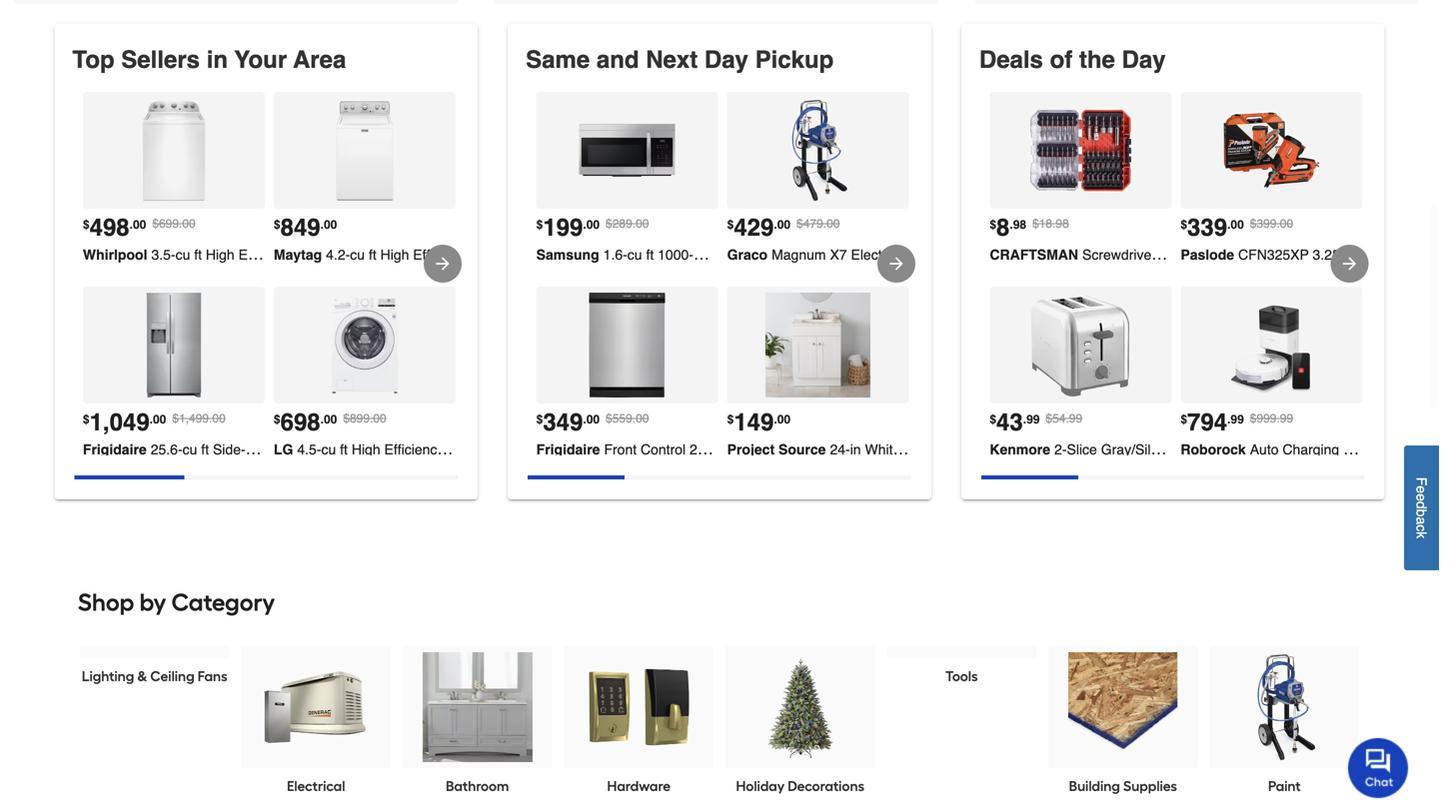 Task type: describe. For each thing, give the bounding box(es) containing it.
bathroom list item
[[403, 647, 552, 797]]

2 energy from the left
[[707, 442, 766, 458]]

1 energy from the left
[[686, 442, 745, 458]]

graco
[[727, 247, 768, 263]]

arrow right image for 429
[[886, 254, 906, 274]]

resistant
[[544, 442, 602, 458]]

craftsman screwdriver bit set (47-piece)
[[990, 247, 1270, 263]]

bathroom link
[[446, 777, 509, 797]]

category
[[171, 588, 275, 617]]

building
[[1069, 778, 1120, 795]]

washer for 849
[[590, 247, 638, 263]]

cu for $289.00
[[627, 247, 642, 263]]

1 horizontal spatial top
[[1257, 442, 1279, 458]]

$ for 698
[[274, 413, 280, 427]]

0 horizontal spatial top
[[72, 46, 115, 73]]

$ for 794
[[1181, 413, 1187, 427]]

dishwasher
[[772, 442, 845, 458]]

(47-
[[1205, 247, 1230, 263]]

$ 199 . 00 $289.00
[[536, 214, 649, 241]]

holiday decorations list item
[[726, 647, 875, 797]]

frigidaire 25.6-cu ft side-by-side refrigerator with ice maker (fingerprint resistant stainless steel) energy star
[[83, 442, 806, 458]]

area
[[293, 46, 346, 73]]

same and next day pickup image for 429
[[766, 98, 871, 203]]

and
[[597, 46, 639, 73]]

. for 349
[[583, 413, 586, 427]]

sink
[[947, 442, 975, 458]]

in left your
[[207, 46, 228, 73]]

in
[[757, 442, 768, 458]]

day for next
[[704, 46, 748, 73]]

$ 698 . 00 $899.00
[[274, 409, 387, 436]]

. for 339
[[1227, 218, 1231, 232]]

single
[[905, 442, 944, 458]]

4.5-
[[297, 442, 321, 458]]

c
[[1429, 247, 1439, 263]]

holiday decorations image
[[745, 653, 855, 763]]

top sellers in your area image for $1,499.00
[[121, 293, 226, 398]]

front-
[[513, 442, 551, 458]]

refrigerator
[[297, 442, 371, 458]]

samsung 1.6-cu ft 1000-watt over-the-range microwave (stainless steel)
[[536, 247, 1003, 263]]

the-
[[761, 247, 785, 263]]

same
[[526, 46, 590, 73]]

$ 43 . 99 $54.99
[[990, 409, 1083, 436]]

. for 429
[[774, 218, 777, 232]]

efficiency for 849
[[413, 247, 473, 263]]

frigidaire for 349
[[536, 442, 600, 458]]

paint list item
[[1210, 647, 1359, 797]]

$399.00
[[1250, 217, 1293, 231]]

98
[[1013, 218, 1027, 232]]

holiday decorations
[[736, 778, 865, 795]]

339
[[1187, 214, 1227, 241]]

washer for $899.00
[[586, 442, 633, 458]]

in right dishwasher
[[850, 442, 861, 458]]

frigidaire for 1,049
[[83, 442, 147, 458]]

(white) down $289.00
[[642, 247, 687, 263]]

project
[[727, 442, 775, 458]]

paint image
[[1230, 653, 1340, 763]]

project source 24-in white single sink bathroom vanity with white cultured marble top
[[727, 442, 1279, 458]]

. for 794
[[1227, 413, 1231, 427]]

dba
[[1082, 442, 1108, 458]]

1,049
[[90, 409, 150, 436]]

ft for 849
[[369, 247, 377, 263]]

load for $699.00
[[381, 247, 412, 263]]

same and next day pickup image for 199
[[575, 98, 680, 203]]

698
[[280, 409, 320, 436]]

shop by category heading
[[78, 583, 1361, 623]]

high for $699.00
[[206, 247, 235, 263]]

$ 1,049 . 00 $1,499.00
[[83, 409, 226, 436]]

850-
[[1174, 442, 1202, 458]]

gray/silver
[[1101, 442, 1170, 458]]

set
[[1180, 247, 1201, 263]]

same and next day pickup image down range
[[766, 293, 871, 398]]

a
[[1414, 517, 1430, 525]]

1 with from the left
[[375, 442, 399, 458]]

agitator for $699.00
[[302, 247, 350, 263]]

c
[[1414, 525, 1430, 532]]

piece)
[[1230, 247, 1270, 263]]

watt for 43
[[1202, 442, 1230, 458]]

by-
[[246, 442, 265, 458]]

0 vertical spatial (stainless
[[901, 247, 962, 263]]

30-
[[1359, 247, 1380, 263]]

roborock
[[1181, 442, 1246, 458]]

paint inside list item
[[1268, 778, 1301, 795]]

$ 349 . 00 $559.00
[[536, 409, 649, 436]]

cu for $899.00
[[321, 442, 336, 458]]

the
[[1079, 46, 1115, 73]]

1 24- from the left
[[690, 442, 710, 458]]

$999.99
[[1250, 412, 1293, 426]]

$ 498 . 00 $699.00
[[83, 214, 196, 241]]

cfn325xp
[[1238, 247, 1309, 263]]

$ 849 . 00
[[274, 214, 337, 241]]

349
[[543, 409, 583, 436]]

ice
[[403, 442, 422, 458]]

ft for $289.00
[[646, 247, 654, 263]]

deals
[[979, 46, 1043, 73]]

849
[[280, 214, 320, 241]]

deals of the day
[[979, 46, 1166, 73]]

building supplies image
[[1068, 653, 1178, 763]]

electrical image
[[261, 653, 371, 763]]

efficiency for $899.00
[[384, 442, 444, 458]]

$479.00
[[797, 217, 840, 231]]

1 horizontal spatial steel)
[[914, 442, 951, 458]]

cultured
[[1153, 442, 1206, 458]]

deals of the day image for 339
[[1219, 98, 1324, 203]]

$ for 429
[[727, 218, 734, 232]]

f
[[1414, 477, 1430, 486]]

00 for 1,049
[[153, 413, 166, 427]]

efficiency for $699.00
[[238, 247, 298, 263]]

00 for 349
[[586, 413, 600, 427]]

washer for $699.00
[[416, 247, 463, 263]]

$ for 43
[[990, 413, 996, 427]]

scrollbar for 43
[[981, 476, 1078, 480]]

magnum
[[772, 247, 826, 263]]

by
[[140, 588, 166, 617]]

building supplies link
[[1069, 777, 1177, 797]]

cu for $699.00
[[175, 247, 190, 263]]

$ 794 . 99 $999.99
[[1181, 409, 1293, 436]]

roborock auto charging pet robotic vac
[[1181, 442, 1439, 458]]

$ 8 . 98 $18.98
[[990, 214, 1069, 241]]

$ for 849
[[274, 218, 280, 232]]

airless
[[967, 247, 1009, 263]]

498
[[90, 214, 130, 241]]

stackable
[[448, 442, 510, 458]]

cu for $1,499.00
[[183, 442, 197, 458]]

load for $899.00
[[551, 442, 582, 458]]

graco magnum x7 electric stationary airless paint sprayer
[[727, 247, 1098, 263]]

holiday
[[736, 778, 785, 795]]

00 for 149
[[777, 413, 791, 427]]

. for 698
[[320, 413, 324, 427]]

55-
[[1062, 442, 1082, 458]]

sellers
[[121, 46, 200, 73]]

2 e from the top
[[1414, 494, 1430, 501]]

hardware
[[607, 778, 671, 795]]

00 for 698
[[324, 413, 337, 427]]

frigidaire front control 24-in built-in dishwasher (stainless steel) energy star, 55-dba
[[536, 442, 1108, 458]]

0 horizontal spatial steel)
[[667, 442, 704, 458]]

side
[[265, 442, 293, 458]]

x7
[[830, 247, 847, 263]]

top- for 849
[[528, 247, 555, 263]]

holiday decorations link
[[736, 777, 865, 797]]

00 for 849
[[324, 218, 337, 232]]

shop by category
[[78, 588, 275, 617]]

(white) for 698
[[637, 442, 682, 458]]

cu for 849
[[350, 247, 365, 263]]

429
[[734, 214, 774, 241]]

vac
[[1420, 442, 1439, 458]]

3.25-
[[1313, 247, 1345, 263]]

deals of the day image for 794
[[1219, 293, 1324, 398]]

99 for 43
[[1027, 413, 1040, 427]]

. for 199
[[583, 218, 586, 232]]



Task type: vqa. For each thing, say whether or not it's contained in the screenshot.
$1,499.00 'cu'
yes



Task type: locate. For each thing, give the bounding box(es) containing it.
watt left over-
[[694, 247, 722, 263]]

(stainless right dishwasher
[[849, 442, 911, 458]]

. up (47-
[[1227, 218, 1231, 232]]

same and next day pickup
[[526, 46, 834, 73]]

00 inside '$ 349 . 00 $559.00'
[[586, 413, 600, 427]]

00 inside '$ 1,049 . 00 $1,499.00'
[[153, 413, 166, 427]]

24- right control at the bottom
[[690, 442, 710, 458]]

cu down $ 698 . 00 $899.00
[[321, 442, 336, 458]]

1 scrollbar from the left
[[74, 476, 184, 480]]

99
[[1027, 413, 1040, 427], [1231, 413, 1244, 427]]

cu down $699.00
[[175, 247, 190, 263]]

watt for 199
[[694, 247, 722, 263]]

e up b
[[1414, 494, 1430, 501]]

$ inside '$ 429 . 00 $479.00'
[[727, 218, 734, 232]]

steel) left kenmore on the right bottom of page
[[914, 442, 951, 458]]

scrollbar down 25.6-
[[74, 476, 184, 480]]

. up the-
[[774, 218, 777, 232]]

00 right '849'
[[324, 218, 337, 232]]

cu right maytag
[[350, 247, 365, 263]]

1 99 from the left
[[1027, 413, 1040, 427]]

2 horizontal spatial steel)
[[966, 247, 1003, 263]]

top sellers in your area image up $ 849 . 00
[[312, 98, 417, 203]]

. inside $ 199 . 00 $289.00
[[583, 218, 586, 232]]

.
[[130, 218, 133, 232], [320, 218, 324, 232], [583, 218, 586, 232], [774, 218, 777, 232], [1010, 218, 1013, 232], [1227, 218, 1231, 232], [150, 413, 153, 427], [320, 413, 324, 427], [583, 413, 586, 427], [774, 413, 777, 427], [1023, 413, 1027, 427], [1227, 413, 1231, 427]]

. inside $ 149 . 00
[[774, 413, 777, 427]]

deals of the day image up $399.00
[[1219, 98, 1324, 203]]

. up samsung
[[583, 218, 586, 232]]

00 right 429 at the top of page
[[777, 218, 791, 232]]

00 inside '$ 339 . 00 $399.00'
[[1231, 218, 1244, 232]]

lighting & ceiling fans image
[[100, 653, 210, 763]]

(white) for 498
[[467, 247, 512, 263]]

2 99 from the left
[[1231, 413, 1244, 427]]

$ inside $ 698 . 00 $899.00
[[274, 413, 280, 427]]

white left single
[[865, 442, 901, 458]]

day right the
[[1122, 46, 1166, 73]]

same and next day pickup image up "$479.00"
[[766, 98, 871, 203]]

kenmore 2-slice gray/silver 850-watt toaster
[[990, 442, 1280, 458]]

00 for 429
[[777, 218, 791, 232]]

top- right 4.2-
[[353, 247, 381, 263]]

top sellers in your area image for 849
[[312, 98, 417, 203]]

0 vertical spatial bathroom
[[979, 442, 1039, 458]]

same and next day pickup image
[[575, 98, 680, 203], [766, 98, 871, 203], [575, 293, 680, 398], [766, 293, 871, 398]]

2 day from the left
[[1122, 46, 1166, 73]]

frigidaire down 1,049
[[83, 442, 147, 458]]

white right "dba"
[[1114, 442, 1149, 458]]

$ 339 . 00 $399.00
[[1181, 214, 1293, 241]]

4.2-
[[326, 247, 350, 263]]

ft for $1,499.00
[[201, 442, 209, 458]]

arrow right image
[[886, 254, 906, 274], [1340, 254, 1360, 274]]

1 horizontal spatial day
[[1122, 46, 1166, 73]]

$ inside $ 8 . 98 $18.98
[[990, 218, 996, 232]]

day
[[704, 46, 748, 73], [1122, 46, 1166, 73]]

2 with from the left
[[1085, 442, 1110, 458]]

. for 8
[[1010, 218, 1013, 232]]

top- down "199" on the left top of the page
[[528, 247, 555, 263]]

0 horizontal spatial with
[[375, 442, 399, 458]]

. up 25.6-
[[150, 413, 153, 427]]

steel) right stainless
[[667, 442, 704, 458]]

. up whirlpool
[[130, 218, 133, 232]]

hardware link
[[607, 777, 671, 797]]

0 vertical spatial watt
[[694, 247, 722, 263]]

ft right 4.2-
[[369, 247, 377, 263]]

. up maytag
[[320, 218, 324, 232]]

top sellers in your area image for $899.00
[[312, 293, 417, 398]]

pickup
[[755, 46, 834, 73]]

2 star from the left
[[770, 442, 806, 458]]

00 right 349
[[586, 413, 600, 427]]

top sellers in your area image up $699.00
[[121, 98, 226, 203]]

agitator down $ 849 . 00
[[302, 247, 350, 263]]

day right next
[[704, 46, 748, 73]]

degree
[[1380, 247, 1426, 263]]

. inside $ 849 . 00
[[320, 218, 324, 232]]

00 for 199
[[586, 218, 600, 232]]

(white) right front
[[637, 442, 682, 458]]

99 for 794
[[1231, 413, 1244, 427]]

in left 30-
[[1345, 247, 1356, 263]]

. inside $ 698 . 00 $899.00
[[320, 413, 324, 427]]

1 frigidaire from the left
[[83, 442, 147, 458]]

25.6-
[[151, 442, 183, 458]]

robotic
[[1368, 442, 1416, 458]]

1.6-
[[603, 247, 627, 263]]

99 inside $ 43 . 99 $54.99
[[1027, 413, 1040, 427]]

3 energy from the left
[[955, 442, 1014, 458]]

efficiency
[[238, 247, 298, 263], [413, 247, 473, 263], [384, 442, 444, 458]]

8
[[996, 214, 1010, 241]]

ft for $899.00
[[340, 442, 348, 458]]

$ for 1,049
[[83, 413, 90, 427]]

. inside $ 43 . 99 $54.99
[[1023, 413, 1027, 427]]

frigidaire
[[83, 442, 147, 458], [536, 442, 600, 458]]

2 scrollbar from the left
[[528, 476, 625, 480]]

scrollbar down resistant
[[528, 476, 625, 480]]

stainless
[[606, 442, 663, 458]]

0 horizontal spatial paint
[[1013, 247, 1045, 263]]

agitator right arrow right image
[[476, 247, 524, 263]]

$ inside '$ 1,049 . 00 $1,499.00'
[[83, 413, 90, 427]]

scrollbar
[[74, 476, 184, 480], [528, 476, 625, 480], [981, 476, 1078, 480]]

1 white from the left
[[865, 442, 901, 458]]

0 horizontal spatial 24-
[[690, 442, 710, 458]]

high for 849
[[380, 247, 409, 263]]

star right the "in"
[[770, 442, 806, 458]]

tools image
[[907, 653, 1017, 763]]

$ inside $ 149 . 00
[[727, 413, 734, 427]]

bathroom down "bathroom" image
[[446, 778, 509, 795]]

199
[[543, 214, 583, 241]]

ft left side-
[[201, 442, 209, 458]]

bathroom inside "list item"
[[446, 778, 509, 795]]

deals of the day image for 8
[[1028, 98, 1133, 203]]

samsung
[[536, 247, 599, 263]]

3 scrollbar from the left
[[981, 476, 1078, 480]]

1 horizontal spatial agitator
[[476, 247, 524, 263]]

0 vertical spatial paint
[[1013, 247, 1045, 263]]

scrollbar for 349
[[528, 476, 625, 480]]

0 horizontal spatial watt
[[694, 247, 722, 263]]

your
[[234, 46, 287, 73]]

1 horizontal spatial with
[[1085, 442, 1110, 458]]

. up project
[[774, 413, 777, 427]]

1 horizontal spatial 99
[[1231, 413, 1244, 427]]

screwdriver
[[1082, 247, 1156, 263]]

electrical list item
[[241, 647, 391, 797]]

3.5-
[[151, 247, 175, 263]]

43
[[996, 409, 1023, 436]]

1 top- from the left
[[353, 247, 381, 263]]

load left arrow right image
[[381, 247, 412, 263]]

$699.00
[[152, 217, 196, 231]]

auto
[[1250, 442, 1279, 458]]

0 horizontal spatial white
[[865, 442, 901, 458]]

. up resistant
[[583, 413, 586, 427]]

99 right 43
[[1027, 413, 1040, 427]]

$ for 349
[[536, 413, 543, 427]]

0 horizontal spatial day
[[704, 46, 748, 73]]

99 right 794
[[1231, 413, 1244, 427]]

bathroom image
[[423, 653, 532, 763]]

0 horizontal spatial top-
[[353, 247, 381, 263]]

charging
[[1283, 442, 1339, 458]]

top sellers in your area image up $1,499.00
[[121, 293, 226, 398]]

front
[[604, 442, 637, 458]]

2 arrow right image from the left
[[1340, 254, 1360, 274]]

1 day from the left
[[704, 46, 748, 73]]

$ inside $ 794 . 99 $999.99
[[1181, 413, 1187, 427]]

1 vertical spatial top
[[1257, 442, 1279, 458]]

cu down $289.00
[[627, 247, 642, 263]]

. inside '$ 349 . 00 $559.00'
[[583, 413, 586, 427]]

top left "sellers" on the top of page
[[72, 46, 115, 73]]

. up craftsman
[[1010, 218, 1013, 232]]

00 right 498
[[133, 218, 146, 232]]

bathroom down 43
[[979, 442, 1039, 458]]

energy down 43
[[955, 442, 1014, 458]]

. up marble
[[1227, 413, 1231, 427]]

. inside '$ 429 . 00 $479.00'
[[774, 218, 777, 232]]

$ for 149
[[727, 413, 734, 427]]

microwave
[[830, 247, 897, 263]]

$ for 8
[[990, 218, 996, 232]]

same and next day pickup image up $559.00
[[575, 293, 680, 398]]

$18.98
[[1033, 217, 1069, 231]]

. inside $ 498 . 00 $699.00
[[130, 218, 133, 232]]

pet
[[1343, 442, 1364, 458]]

watt down 794
[[1202, 442, 1230, 458]]

f e e d b a c k
[[1414, 477, 1430, 539]]

00 inside '$ 429 . 00 $479.00'
[[777, 218, 791, 232]]

1 horizontal spatial 24-
[[830, 442, 850, 458]]

00 for 498
[[133, 218, 146, 232]]

scrollbar for 1,049
[[74, 476, 184, 480]]

energy left the "in"
[[686, 442, 745, 458]]

e
[[1414, 486, 1430, 494], [1414, 494, 1430, 501]]

1 horizontal spatial frigidaire
[[536, 442, 600, 458]]

top- for $699.00
[[353, 247, 381, 263]]

. for 1,049
[[150, 413, 153, 427]]

in left built-
[[710, 442, 721, 458]]

24- right source at the right bottom of the page
[[830, 442, 850, 458]]

high down $899.00
[[352, 442, 380, 458]]

1 horizontal spatial watt
[[1202, 442, 1230, 458]]

1 vertical spatial bathroom
[[446, 778, 509, 795]]

e up d
[[1414, 486, 1430, 494]]

cu down $1,499.00
[[183, 442, 197, 458]]

agitator for 849
[[476, 247, 524, 263]]

(fingerprint
[[469, 442, 540, 458]]

. up kenmore on the right bottom of page
[[1023, 413, 1027, 427]]

hardware list item
[[564, 647, 714, 797]]

hardware image
[[584, 653, 694, 763]]

toaster
[[1234, 442, 1280, 458]]

$54.99
[[1046, 412, 1083, 426]]

. inside '$ 339 . 00 $399.00'
[[1227, 218, 1231, 232]]

load down "199" on the left top of the page
[[555, 247, 586, 263]]

paslode cfn325xp 3.25-in 30-degree c
[[1181, 247, 1439, 263]]

bit
[[1160, 247, 1177, 263]]

1 horizontal spatial arrow right image
[[1340, 254, 1360, 274]]

high for $899.00
[[352, 442, 380, 458]]

high
[[206, 247, 235, 263], [380, 247, 409, 263], [352, 442, 380, 458]]

. inside $ 794 . 99 $999.99
[[1227, 413, 1231, 427]]

frigidaire down 349
[[536, 442, 600, 458]]

00 inside $ 199 . 00 $289.00
[[586, 218, 600, 232]]

same and next day pickup image for 349
[[575, 293, 680, 398]]

with
[[375, 442, 399, 458], [1085, 442, 1110, 458]]

00 inside $ 498 . 00 $699.00
[[133, 218, 146, 232]]

ft for $699.00
[[194, 247, 202, 263]]

top down $999.99
[[1257, 442, 1279, 458]]

bathroom
[[979, 442, 1039, 458], [446, 778, 509, 795]]

arrow right image
[[433, 254, 453, 274]]

0 horizontal spatial bathroom
[[446, 778, 509, 795]]

1 vertical spatial paint
[[1268, 778, 1301, 795]]

1 horizontal spatial white
[[1114, 442, 1149, 458]]

electrical
[[287, 778, 345, 795]]

$ inside $ 43 . 99 $54.99
[[990, 413, 996, 427]]

. for 498
[[130, 218, 133, 232]]

0 horizontal spatial frigidaire
[[83, 442, 147, 458]]

load for 849
[[555, 247, 586, 263]]

deals of the day image up $999.99
[[1219, 293, 1324, 398]]

b
[[1414, 509, 1430, 517]]

. for 149
[[774, 413, 777, 427]]

1 agitator from the left
[[302, 247, 350, 263]]

energy down the 149
[[707, 442, 766, 458]]

same and next day pickup image up $289.00
[[575, 98, 680, 203]]

1 arrow right image from the left
[[886, 254, 906, 274]]

kenmore
[[990, 442, 1050, 458]]

1 vertical spatial (stainless
[[849, 442, 911, 458]]

$ 149 . 00
[[727, 409, 791, 436]]

source
[[779, 442, 826, 458]]

00 right the 149
[[777, 413, 791, 427]]

0 vertical spatial top
[[72, 46, 115, 73]]

high left arrow right image
[[380, 247, 409, 263]]

$ inside $ 849 . 00
[[274, 218, 280, 232]]

00 inside $ 149 . 00
[[777, 413, 791, 427]]

0 horizontal spatial agitator
[[302, 247, 350, 263]]

1 horizontal spatial paint
[[1268, 778, 1301, 795]]

electrical link
[[287, 777, 345, 797]]

2 agitator from the left
[[476, 247, 524, 263]]

$ inside $ 199 . 00 $289.00
[[536, 218, 543, 232]]

slice
[[1067, 442, 1097, 458]]

0 horizontal spatial 99
[[1027, 413, 1040, 427]]

deals of the day image
[[1028, 98, 1133, 203], [1219, 98, 1324, 203], [1028, 293, 1133, 398], [1219, 293, 1324, 398]]

(white) right arrow right image
[[467, 247, 512, 263]]

steel) down 8
[[966, 247, 1003, 263]]

sprayer
[[1049, 247, 1098, 263]]

top sellers in your area image for $699.00
[[121, 98, 226, 203]]

building supplies list item
[[1048, 647, 1198, 797]]

deals of the day image for 43
[[1028, 293, 1133, 398]]

0 horizontal spatial arrow right image
[[886, 254, 906, 274]]

star
[[749, 442, 785, 458], [770, 442, 806, 458]]

2 frigidaire from the left
[[536, 442, 600, 458]]

top sellers in your area image up $899.00
[[312, 293, 417, 398]]

$ inside $ 498 . 00 $699.00
[[83, 218, 90, 232]]

$899.00
[[343, 412, 387, 426]]

scrollbar down star,
[[981, 476, 1078, 480]]

. up refrigerator
[[320, 413, 324, 427]]

$ for 498
[[83, 218, 90, 232]]

ft down $ 698 . 00 $899.00
[[340, 442, 348, 458]]

$ inside '$ 349 . 00 $559.00'
[[536, 413, 543, 427]]

1 vertical spatial watt
[[1202, 442, 1230, 458]]

0 horizontal spatial scrollbar
[[74, 476, 184, 480]]

arrow right image for 339
[[1340, 254, 1360, 274]]

. inside $ 8 . 98 $18.98
[[1010, 218, 1013, 232]]

chat invite button image
[[1348, 738, 1409, 799]]

high right 3.5-
[[206, 247, 235, 263]]

paint down $ 8 . 98 $18.98
[[1013, 247, 1045, 263]]

energy
[[686, 442, 745, 458], [707, 442, 766, 458], [955, 442, 1014, 458]]

with right 55-
[[1085, 442, 1110, 458]]

00 right 339
[[1231, 218, 1244, 232]]

2 horizontal spatial scrollbar
[[981, 476, 1078, 480]]

794
[[1187, 409, 1227, 436]]

1 horizontal spatial bathroom
[[979, 442, 1039, 458]]

vanity
[[1043, 442, 1081, 458]]

electric
[[851, 247, 897, 263]]

1 star from the left
[[749, 442, 785, 458]]

2 white from the left
[[1114, 442, 1149, 458]]

paint down paint image
[[1268, 778, 1301, 795]]

99 inside $ 794 . 99 $999.99
[[1231, 413, 1244, 427]]

ft right 3.5-
[[194, 247, 202, 263]]

1 horizontal spatial top-
[[528, 247, 555, 263]]

1 e from the top
[[1414, 486, 1430, 494]]

paslode
[[1181, 247, 1234, 263]]

2-
[[1054, 442, 1067, 458]]

(stainless left airless
[[901, 247, 962, 263]]

. for 43
[[1023, 413, 1027, 427]]

deals of the day image up $54.99
[[1028, 293, 1133, 398]]

00 for 339
[[1231, 218, 1244, 232]]

star down $ 149 . 00 on the right of page
[[749, 442, 785, 458]]

maker
[[426, 442, 465, 458]]

load down 349
[[551, 442, 582, 458]]

2 top- from the left
[[528, 247, 555, 263]]

ft left 1000-
[[646, 247, 654, 263]]

00 up 25.6-
[[153, 413, 166, 427]]

range
[[785, 247, 826, 263]]

00 right "199" on the left top of the page
[[586, 218, 600, 232]]

$ for 339
[[1181, 218, 1187, 232]]

. inside '$ 1,049 . 00 $1,499.00'
[[150, 413, 153, 427]]

00 inside $ 698 . 00 $899.00
[[324, 413, 337, 427]]

in
[[207, 46, 228, 73], [1345, 247, 1356, 263], [710, 442, 721, 458], [850, 442, 861, 458]]

top sellers in your area image
[[121, 98, 226, 203], [312, 98, 417, 203], [121, 293, 226, 398], [312, 293, 417, 398]]

2 24- from the left
[[830, 442, 850, 458]]

with left ice
[[375, 442, 399, 458]]

next
[[646, 46, 698, 73]]

(stainless
[[901, 247, 962, 263], [849, 442, 911, 458]]

whirlpool
[[83, 247, 147, 263]]

. for 849
[[320, 218, 324, 232]]

$ inside '$ 339 . 00 $399.00'
[[1181, 218, 1187, 232]]

arrow right image right 'x7'
[[886, 254, 906, 274]]

$ for 199
[[536, 218, 543, 232]]

arrow right image left degree
[[1340, 254, 1360, 274]]

of
[[1050, 46, 1073, 73]]

149
[[734, 409, 774, 436]]

00 right "698" on the bottom left of the page
[[324, 413, 337, 427]]

1 horizontal spatial scrollbar
[[528, 476, 625, 480]]

deals of the day image up $18.98
[[1028, 98, 1133, 203]]

agitator
[[302, 247, 350, 263], [476, 247, 524, 263]]

marble
[[1210, 442, 1253, 458]]

00 inside $ 849 . 00
[[324, 218, 337, 232]]

day for the
[[1122, 46, 1166, 73]]



